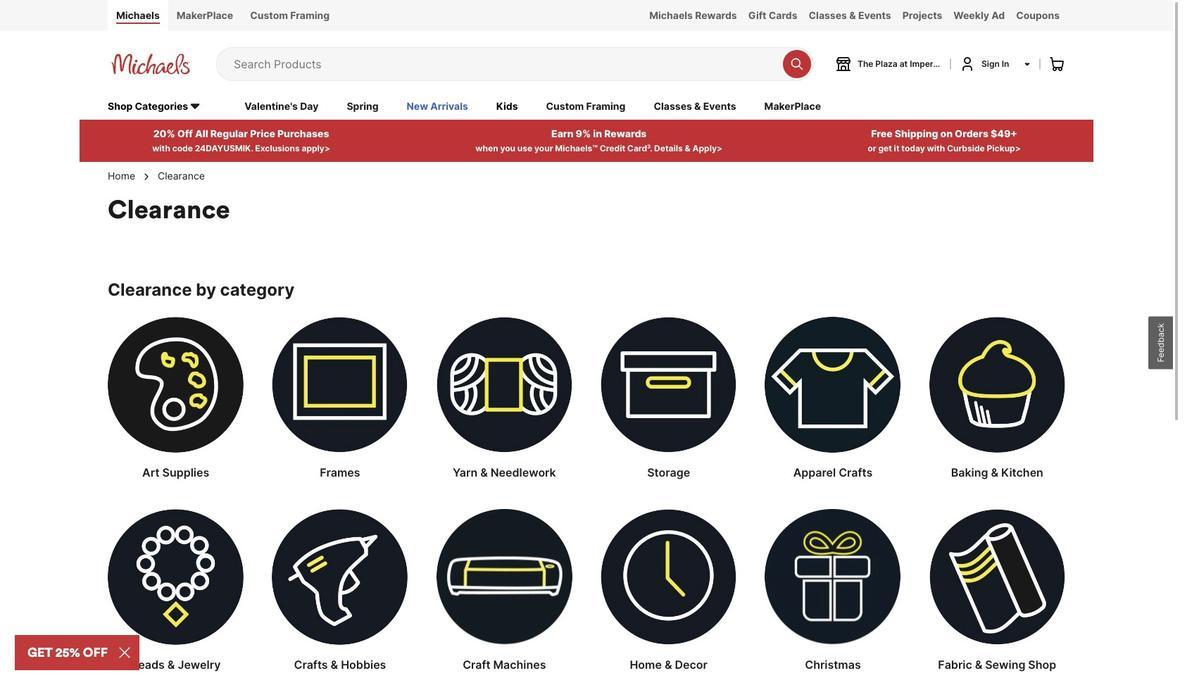Task type: locate. For each thing, give the bounding box(es) containing it.
0 vertical spatial classes
[[809, 9, 847, 21]]

fabric & sewing shop
[[938, 658, 1057, 672]]

fabric
[[938, 658, 972, 672]]

9%
[[576, 127, 591, 139]]

1 horizontal spatial classes & events link
[[803, 0, 897, 31]]

lazy load image image inside crafts & hobbies link
[[272, 509, 408, 645]]

& for "fabric & sewing shop" link
[[975, 658, 983, 672]]

gift cards
[[748, 9, 798, 21]]

yarn & needlework
[[453, 465, 556, 479]]

1 horizontal spatial with
[[927, 143, 945, 153]]

$49+
[[991, 127, 1018, 139]]

1 horizontal spatial makerplace
[[765, 100, 821, 112]]

0 horizontal spatial classes & events link
[[654, 99, 736, 115]]

events
[[858, 9, 891, 21], [703, 100, 736, 112]]

imperial
[[910, 58, 943, 69]]

& right details
[[685, 143, 691, 153]]

lazy load image image inside baking & kitchen link
[[930, 317, 1065, 453]]

0 vertical spatial custom
[[250, 9, 288, 21]]

home & decor
[[630, 658, 708, 672]]

0 horizontal spatial framing
[[290, 9, 330, 21]]

classes up details
[[654, 100, 692, 112]]

lazy load image image for apparel crafts
[[765, 317, 901, 453]]

1 michaels from the left
[[116, 9, 160, 21]]

lazy load image image inside the 'storage' link
[[601, 317, 737, 453]]

apply>
[[693, 143, 723, 153]]

home for home & decor
[[630, 658, 662, 672]]

lazy load image image for baking & kitchen
[[930, 317, 1065, 453]]

framing
[[290, 9, 330, 21], [586, 100, 626, 112]]

Search Input field
[[234, 48, 776, 80]]

rewards inside earn 9% in rewards when you use your michaels™ credit card³. details & apply>
[[604, 127, 647, 139]]

framing for the left custom framing link
[[290, 9, 330, 21]]

rewards left gift at the right of page
[[695, 9, 737, 21]]

rewards up credit
[[604, 127, 647, 139]]

classes & events link up 'the'
[[803, 0, 897, 31]]

lazy load image image inside yarn & needlework link
[[437, 317, 572, 453]]

new
[[407, 100, 428, 112]]

shop
[[108, 100, 133, 112], [1029, 658, 1057, 672]]

1 vertical spatial makerplace
[[765, 100, 821, 112]]

weekly ad
[[954, 9, 1005, 21]]

1 horizontal spatial michaels
[[650, 9, 693, 21]]

0 horizontal spatial makerplace link
[[168, 0, 242, 31]]

& right the cards
[[850, 9, 856, 21]]

new arrivals link
[[407, 99, 468, 115]]

classes & events up "apply>"
[[654, 100, 736, 112]]

needlework
[[491, 465, 556, 479]]

baking & kitchen
[[951, 465, 1044, 479]]

0 horizontal spatial michaels
[[116, 9, 160, 21]]

lazy load image image inside 'frames' 'link'
[[272, 317, 408, 453]]

& for yarn & needlework link
[[480, 465, 488, 479]]

classes & events
[[809, 9, 891, 21], [654, 100, 736, 112]]

exclusions
[[255, 143, 300, 153]]

crafts left hobbies
[[294, 658, 328, 672]]

christmas image
[[765, 509, 901, 645]]

beads
[[131, 658, 165, 672]]

regular
[[210, 127, 248, 139]]

supplies
[[162, 465, 209, 479]]

1 vertical spatial custom framing
[[546, 100, 626, 112]]

lazy load image image inside apparel crafts link
[[765, 317, 901, 453]]

lazy load image image inside "fabric & sewing shop" link
[[930, 509, 1065, 645]]

crafts
[[839, 465, 873, 479], [294, 658, 328, 672]]

lazy load image image for frames
[[272, 317, 408, 453]]

0 vertical spatial home
[[108, 170, 135, 182]]

0 horizontal spatial classes
[[654, 100, 692, 112]]

1 vertical spatial events
[[703, 100, 736, 112]]

classes & events up 'the'
[[809, 9, 891, 21]]

crafts & hobbies
[[294, 658, 386, 672]]

& for beads & jewelry link
[[168, 658, 175, 672]]

classes & events link
[[803, 0, 897, 31], [654, 99, 736, 115]]

& right fabric
[[975, 658, 983, 672]]

lazy load image image inside home & decor 'link'
[[601, 509, 737, 645]]

0 vertical spatial custom framing
[[250, 9, 330, 21]]

baking
[[951, 465, 988, 479]]

lazy load image image inside beads & jewelry link
[[108, 509, 244, 645]]

0 horizontal spatial custom framing link
[[242, 0, 338, 31]]

1 with from the left
[[152, 143, 170, 153]]

makerplace
[[177, 9, 233, 21], [765, 100, 821, 112]]

michaels for michaels rewards
[[650, 9, 693, 21]]

code
[[172, 143, 193, 153]]

craft machines link
[[436, 509, 573, 673]]

1 vertical spatial home
[[630, 658, 662, 672]]

1 horizontal spatial custom
[[546, 100, 584, 112]]

2 vertical spatial clearance
[[108, 279, 192, 300]]

sewing
[[985, 658, 1026, 672]]

& right yarn
[[480, 465, 488, 479]]

1 vertical spatial crafts
[[294, 658, 328, 672]]

0 horizontal spatial home
[[108, 170, 135, 182]]

spring
[[347, 100, 379, 112]]

1 vertical spatial classes & events
[[654, 100, 736, 112]]

& for baking & kitchen link
[[991, 465, 999, 479]]

0 vertical spatial crafts
[[839, 465, 873, 479]]

classes right the cards
[[809, 9, 847, 21]]

clearance down the code
[[158, 170, 205, 182]]

credit
[[600, 143, 625, 153]]

makerplace right michaels link
[[177, 9, 233, 21]]

1 horizontal spatial classes & events
[[809, 9, 891, 21]]

1 horizontal spatial home
[[630, 658, 662, 672]]

custom framing link
[[242, 0, 338, 31], [546, 99, 626, 115]]

clearance down the home link
[[108, 193, 230, 225]]

& left decor
[[665, 658, 672, 672]]

0 horizontal spatial rewards
[[604, 127, 647, 139]]

1 horizontal spatial rewards
[[695, 9, 737, 21]]

makerplace for makerplace link to the left
[[177, 9, 233, 21]]

0 vertical spatial rewards
[[695, 9, 737, 21]]

lazy load image image inside craft machines link
[[437, 509, 572, 645]]

2 michaels from the left
[[650, 9, 693, 21]]

1 horizontal spatial makerplace link
[[765, 99, 821, 115]]

machines
[[493, 658, 546, 672]]

1 vertical spatial makerplace link
[[765, 99, 821, 115]]

off
[[177, 127, 193, 139]]

0 horizontal spatial with
[[152, 143, 170, 153]]

kids
[[496, 100, 518, 112]]

events up "apply>"
[[703, 100, 736, 112]]

projects
[[903, 9, 943, 21]]

free shipping on orders $49+ or get it today with curbside pickup>
[[868, 127, 1021, 153]]

0 horizontal spatial events
[[703, 100, 736, 112]]

1 vertical spatial shop
[[1029, 658, 1057, 672]]

art supplies
[[142, 465, 209, 479]]

1 vertical spatial custom framing link
[[546, 99, 626, 115]]

home link
[[108, 169, 135, 183]]

& left hobbies
[[331, 658, 338, 672]]

0 vertical spatial makerplace link
[[168, 0, 242, 31]]

1 horizontal spatial events
[[858, 9, 891, 21]]

0 horizontal spatial classes & events
[[654, 100, 736, 112]]

get
[[879, 143, 892, 153]]

makerplace down search button image
[[765, 100, 821, 112]]

framing for rightmost custom framing link
[[586, 100, 626, 112]]

price
[[250, 127, 275, 139]]

classes & events link up "apply>"
[[654, 99, 736, 115]]

shop categories link
[[108, 99, 216, 115]]

at
[[900, 58, 908, 69]]

0 vertical spatial custom framing link
[[242, 0, 338, 31]]

lazy load image image inside art supplies link
[[108, 317, 244, 453]]

0 vertical spatial classes & events
[[809, 9, 891, 21]]

1 vertical spatial custom
[[546, 100, 584, 112]]

plaza
[[876, 58, 898, 69]]

orders
[[955, 127, 989, 139]]

lazy load image image
[[108, 317, 244, 453], [272, 317, 408, 453], [437, 317, 572, 453], [601, 317, 737, 453], [765, 317, 901, 453], [930, 317, 1065, 453], [108, 509, 244, 645], [272, 509, 408, 645], [437, 509, 572, 645], [601, 509, 737, 645], [930, 509, 1065, 645]]

shop left categories
[[108, 100, 133, 112]]

0 vertical spatial makerplace
[[177, 9, 233, 21]]

1 horizontal spatial framing
[[586, 100, 626, 112]]

in
[[593, 127, 602, 139]]

use
[[518, 143, 533, 153]]

1 horizontal spatial shop
[[1029, 658, 1057, 672]]

crafts right "apparel"
[[839, 465, 873, 479]]

1 vertical spatial framing
[[586, 100, 626, 112]]

events left projects
[[858, 9, 891, 21]]

with down 20%
[[152, 143, 170, 153]]

with
[[152, 143, 170, 153], [927, 143, 945, 153]]

michaels rewards
[[650, 9, 737, 21]]

1 horizontal spatial crafts
[[839, 465, 873, 479]]

clearance left the by
[[108, 279, 192, 300]]

spring link
[[347, 99, 379, 115]]

lazy load image image for storage
[[601, 317, 737, 453]]

custom
[[250, 9, 288, 21], [546, 100, 584, 112]]

& right baking
[[991, 465, 999, 479]]

with down "on"
[[927, 143, 945, 153]]

valentine's
[[245, 100, 298, 112]]

sign in button
[[959, 56, 1032, 72]]

yarn
[[453, 465, 478, 479]]

shop right sewing
[[1029, 658, 1057, 672]]

1 vertical spatial rewards
[[604, 127, 647, 139]]

& up "apply>"
[[695, 100, 701, 112]]

clearance by category
[[108, 279, 295, 300]]

sign
[[982, 58, 1000, 69]]

0 horizontal spatial makerplace
[[177, 9, 233, 21]]

home inside 'link'
[[630, 658, 662, 672]]

home
[[108, 170, 135, 182], [630, 658, 662, 672]]

makerplace link
[[168, 0, 242, 31], [765, 99, 821, 115]]

1 horizontal spatial custom framing link
[[546, 99, 626, 115]]

&
[[850, 9, 856, 21], [695, 100, 701, 112], [685, 143, 691, 153], [480, 465, 488, 479], [991, 465, 999, 479], [168, 658, 175, 672], [331, 658, 338, 672], [665, 658, 672, 672], [975, 658, 983, 672]]

0 vertical spatial framing
[[290, 9, 330, 21]]

& inside 'link'
[[665, 658, 672, 672]]

& right beads
[[168, 658, 175, 672]]

makerplace for the right makerplace link
[[765, 100, 821, 112]]

0 horizontal spatial shop
[[108, 100, 133, 112]]

lazy load image image for fabric & sewing shop
[[930, 509, 1065, 645]]

curbside
[[947, 143, 985, 153]]

lazy load image image for beads & jewelry
[[108, 509, 244, 645]]

rewards
[[695, 9, 737, 21], [604, 127, 647, 139]]

2 with from the left
[[927, 143, 945, 153]]



Task type: vqa. For each thing, say whether or not it's contained in the screenshot.
the middle clearance
yes



Task type: describe. For each thing, give the bounding box(es) containing it.
shipping
[[895, 127, 939, 139]]

the
[[858, 58, 874, 69]]

lazy load image image for craft machines
[[437, 509, 572, 645]]

coupons link
[[1011, 0, 1066, 31]]

weekly ad link
[[948, 0, 1011, 31]]

art
[[142, 465, 160, 479]]

valentine's day
[[245, 100, 319, 112]]

the plaza at imperial valley
[[858, 58, 970, 69]]

coupons
[[1016, 9, 1060, 21]]

apparel crafts link
[[765, 317, 901, 481]]

details
[[654, 143, 683, 153]]

categories
[[135, 100, 188, 112]]

ad
[[992, 9, 1005, 21]]

jewelry
[[178, 658, 221, 672]]

new arrivals
[[407, 100, 468, 112]]

20% off all regular price purchases with code 24dayusmik. exclusions apply>
[[152, 127, 330, 153]]

1 vertical spatial classes & events link
[[654, 99, 736, 115]]

with inside 20% off all regular price purchases with code 24dayusmik. exclusions apply>
[[152, 143, 170, 153]]

0 vertical spatial classes & events link
[[803, 0, 897, 31]]

in
[[1002, 58, 1009, 69]]

christmas
[[805, 658, 861, 672]]

20%
[[153, 127, 175, 139]]

your
[[535, 143, 553, 153]]

& for home & decor 'link'
[[665, 658, 672, 672]]

1 horizontal spatial custom framing
[[546, 100, 626, 112]]

frames
[[320, 465, 360, 479]]

hobbies
[[341, 658, 386, 672]]

michaels for michaels
[[116, 9, 160, 21]]

michaels™
[[555, 143, 598, 153]]

earn
[[551, 127, 574, 139]]

baking & kitchen link
[[929, 317, 1066, 481]]

when
[[476, 143, 498, 153]]

1 vertical spatial clearance
[[108, 193, 230, 225]]

1 vertical spatial classes
[[654, 100, 692, 112]]

day
[[300, 100, 319, 112]]

home & decor link
[[601, 509, 737, 673]]

lazy load image image for art supplies
[[108, 317, 244, 453]]

& for crafts & hobbies link
[[331, 658, 338, 672]]

storage
[[647, 465, 690, 479]]

classes & events for the top classes & events link
[[809, 9, 891, 21]]

lazy load image image for yarn & needlework
[[437, 317, 572, 453]]

0 horizontal spatial crafts
[[294, 658, 328, 672]]

pickup>
[[987, 143, 1021, 153]]

apply>
[[302, 143, 330, 153]]

& inside earn 9% in rewards when you use your michaels™ credit card³. details & apply>
[[685, 143, 691, 153]]

shop categories
[[108, 100, 188, 112]]

kitchen
[[1002, 465, 1044, 479]]

by
[[196, 279, 216, 300]]

0 vertical spatial events
[[858, 9, 891, 21]]

it
[[894, 143, 900, 153]]

free
[[871, 127, 893, 139]]

arrivals
[[431, 100, 468, 112]]

purchases
[[277, 127, 329, 139]]

search button image
[[790, 57, 804, 71]]

projects link
[[897, 0, 948, 31]]

cards
[[769, 9, 798, 21]]

frames link
[[272, 317, 408, 481]]

0 vertical spatial shop
[[108, 100, 133, 112]]

0 vertical spatial clearance
[[158, 170, 205, 182]]

1 horizontal spatial classes
[[809, 9, 847, 21]]

today
[[902, 143, 925, 153]]

gift cards link
[[743, 0, 803, 31]]

decor
[[675, 658, 708, 672]]

craft machines
[[463, 658, 546, 672]]

fabric & sewing shop link
[[929, 509, 1066, 673]]

storage link
[[601, 317, 737, 481]]

the plaza at imperial valley button
[[835, 56, 970, 72]]

christmas link
[[765, 509, 901, 673]]

yarn & needlework link
[[436, 317, 573, 481]]

on
[[941, 127, 953, 139]]

0 horizontal spatial custom
[[250, 9, 288, 21]]

0 horizontal spatial custom framing
[[250, 9, 330, 21]]

apparel crafts
[[794, 465, 873, 479]]

you
[[500, 143, 516, 153]]

lazy load image image for crafts & hobbies
[[272, 509, 408, 645]]

gift
[[748, 9, 767, 21]]

or
[[868, 143, 877, 153]]

classes & events for the bottom classes & events link
[[654, 100, 736, 112]]

home for home
[[108, 170, 135, 182]]

earn 9% in rewards when you use your michaels™ credit card³. details & apply>
[[476, 127, 723, 153]]

sign in
[[982, 58, 1009, 69]]

beads & jewelry link
[[108, 509, 244, 673]]

apparel
[[794, 465, 836, 479]]

art supplies link
[[108, 317, 244, 481]]

michaels link
[[108, 0, 168, 31]]

with inside free shipping on orders $49+ or get it today with curbside pickup>
[[927, 143, 945, 153]]

rewards inside michaels rewards link
[[695, 9, 737, 21]]

michaels rewards link
[[644, 0, 743, 31]]

lazy load image image for home & decor
[[601, 509, 737, 645]]

valentine's day link
[[245, 99, 319, 115]]

crafts & hobbies link
[[272, 509, 408, 673]]

category
[[220, 279, 295, 300]]

card³.
[[627, 143, 652, 153]]



